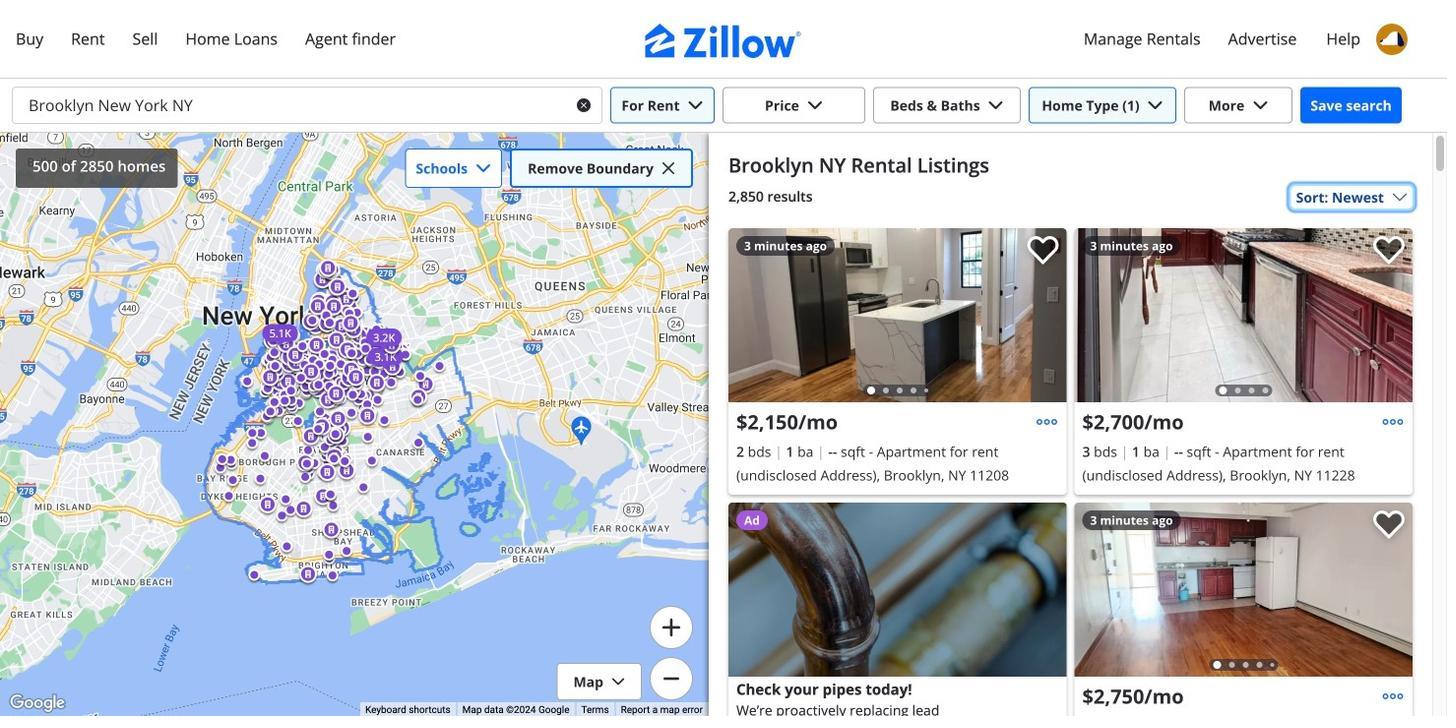 Task type: vqa. For each thing, say whether or not it's contained in the screenshot.
Google image
yes



Task type: locate. For each thing, give the bounding box(es) containing it.
1 horizontal spatial property images, use arrow keys to navigate, image 1 of 6 group
[[1075, 503, 1413, 682]]

0 vertical spatial property images, use arrow keys to navigate, image 1 of 6 group
[[729, 228, 1067, 407]]

(undisclosed address), brooklyn, ny 11219 image
[[1075, 503, 1413, 677]]

0 horizontal spatial property images, use arrow keys to navigate, image 1 of 6 group
[[729, 228, 1067, 407]]

(undisclosed address), brooklyn, ny 11228 image
[[1075, 228, 1413, 403]]

property images, use arrow keys to navigate, image 1 of 4 group
[[1075, 228, 1413, 407]]

main content
[[709, 133, 1432, 717]]

property images, use arrow keys to navigate, image 1 of 6 group
[[729, 228, 1067, 407], [1075, 503, 1413, 682]]

zillow logo image
[[645, 24, 802, 58]]

your profile default icon image
[[1376, 24, 1408, 55]]

1 vertical spatial property images, use arrow keys to navigate, image 1 of 6 group
[[1075, 503, 1413, 682]]



Task type: describe. For each thing, give the bounding box(es) containing it.
advertisement element
[[729, 503, 1067, 717]]

map region
[[0, 133, 709, 717]]

(undisclosed address), brooklyn, ny 11208 image
[[729, 228, 1067, 403]]

google image
[[5, 691, 70, 717]]

filters element
[[0, 79, 1447, 133]]

Address, neighborhood, city, ZIP text field
[[13, 88, 561, 123]]

main navigation
[[0, 0, 1447, 79]]



